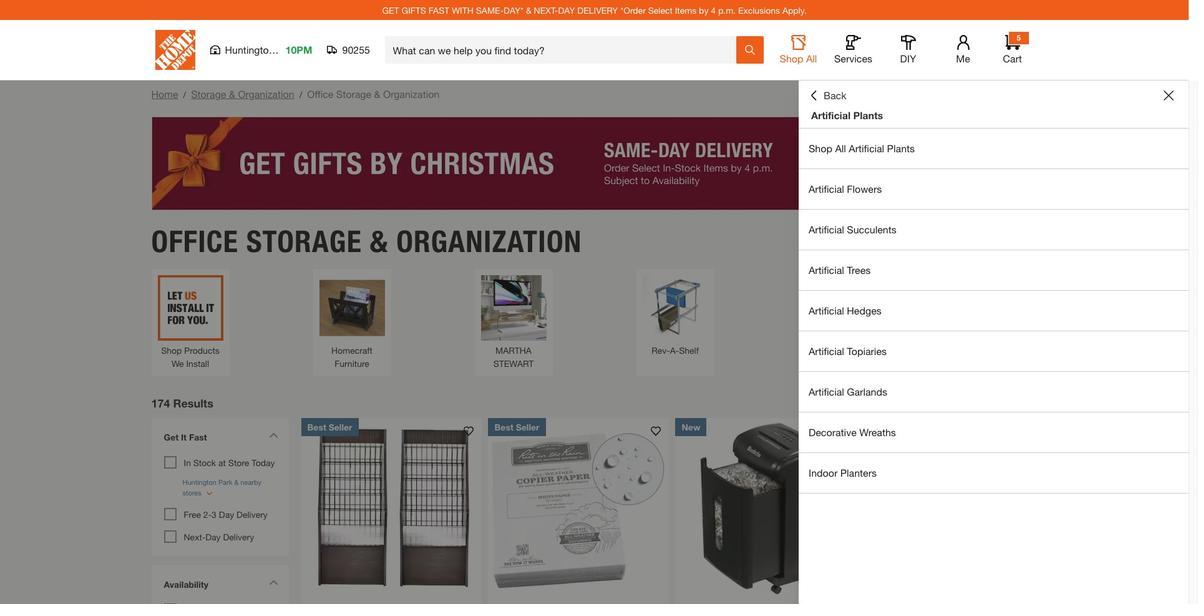 Task type: locate. For each thing, give the bounding box(es) containing it.
0 vertical spatial all
[[807, 52, 818, 64]]

a-
[[670, 345, 679, 356]]

artificial for artificial plants
[[812, 109, 851, 121]]

0 horizontal spatial /
[[183, 89, 186, 100]]

seller
[[329, 422, 352, 432], [516, 422, 540, 432]]

0 vertical spatial day
[[219, 509, 234, 520]]

shop all artificial plants link
[[799, 129, 1189, 169]]

get it fast link
[[158, 424, 283, 453]]

select
[[648, 5, 673, 15]]

1 horizontal spatial best
[[495, 422, 514, 432]]

free 2-3 day delivery link
[[184, 509, 268, 520]]

artificial
[[812, 109, 851, 121], [849, 142, 885, 154], [809, 183, 845, 195], [809, 224, 845, 235], [809, 264, 845, 276], [809, 305, 845, 317], [809, 345, 845, 357], [809, 386, 845, 398]]

shop inside button
[[780, 52, 804, 64]]

services
[[835, 52, 873, 64]]

drawer close image
[[1164, 91, 1174, 101]]

free 2-3 day delivery
[[184, 509, 268, 520]]

shop all
[[780, 52, 818, 64]]

0 horizontal spatial best
[[307, 422, 326, 432]]

diy
[[901, 52, 917, 64]]

shop down apply.
[[780, 52, 804, 64]]

same-
[[476, 5, 504, 15]]

shop for shop products we install
[[161, 345, 182, 356]]

organization
[[238, 88, 294, 100], [383, 88, 440, 100], [397, 223, 582, 259]]

2 best seller from the left
[[495, 422, 540, 432]]

artificial hedges link
[[799, 291, 1189, 331]]

martha stewart
[[494, 345, 534, 369]]

0 horizontal spatial best seller
[[307, 422, 352, 432]]

plants
[[854, 109, 884, 121], [888, 142, 915, 154]]

day
[[219, 509, 234, 520], [206, 532, 221, 542]]

1 vertical spatial shop
[[809, 142, 833, 154]]

artificial for artificial garlands
[[809, 386, 845, 398]]

cart 5
[[1003, 33, 1023, 64]]

1 vertical spatial plants
[[888, 142, 915, 154]]

in
[[184, 457, 191, 468]]

2 vertical spatial shop
[[161, 345, 182, 356]]

artificial flowers link
[[799, 169, 1189, 209]]

diy button
[[889, 35, 929, 65]]

best for wooden free standing 6-tier display literature brochure magazine rack in black (2-pack) image
[[307, 422, 326, 432]]

get it fast
[[164, 432, 207, 442]]

1 best seller from the left
[[307, 422, 352, 432]]

huntington park
[[225, 44, 298, 56]]

2 seller from the left
[[516, 422, 540, 432]]

2 / from the left
[[299, 89, 302, 100]]

hedges
[[847, 305, 882, 317]]

next-
[[184, 532, 206, 542]]

day right 3
[[219, 509, 234, 520]]

174
[[151, 396, 170, 410]]

90255 button
[[327, 44, 371, 56]]

2 horizontal spatial shop
[[809, 142, 833, 154]]

1 horizontal spatial office
[[307, 88, 334, 100]]

exclusions
[[739, 5, 780, 15]]

artificial for artificial succulents
[[809, 224, 845, 235]]

best seller
[[307, 422, 352, 432], [495, 422, 540, 432]]

the home depot logo image
[[155, 30, 195, 70]]

mounted
[[829, 345, 864, 356]]

1 seller from the left
[[329, 422, 352, 432]]

0 horizontal spatial seller
[[329, 422, 352, 432]]

1 best from the left
[[307, 422, 326, 432]]

wall mounted image
[[804, 275, 870, 341]]

0 vertical spatial shop
[[780, 52, 804, 64]]

trees
[[847, 264, 871, 276]]

shop inside "link"
[[809, 142, 833, 154]]

delivery down free 2-3 day delivery
[[223, 532, 254, 542]]

storage
[[191, 88, 226, 100], [336, 88, 372, 100], [246, 223, 362, 259]]

1 horizontal spatial best seller
[[495, 422, 540, 432]]

all up back button
[[807, 52, 818, 64]]

all inside shop all button
[[807, 52, 818, 64]]

1 / from the left
[[183, 89, 186, 100]]

shop inside shop products we install
[[161, 345, 182, 356]]

0 horizontal spatial plants
[[854, 109, 884, 121]]

menu
[[799, 129, 1189, 494]]

planters
[[841, 467, 877, 479]]

0 horizontal spatial all
[[807, 52, 818, 64]]

it
[[181, 432, 187, 442]]

sponsored banner image
[[151, 117, 1038, 210]]

decorative wreaths link
[[799, 413, 1189, 453]]

plants inside "link"
[[888, 142, 915, 154]]

p.m.
[[719, 5, 736, 15]]

all inside shop all artificial plants "link"
[[836, 142, 847, 154]]

0 vertical spatial plants
[[854, 109, 884, 121]]

&
[[526, 5, 532, 15], [229, 88, 235, 100], [374, 88, 381, 100], [370, 223, 389, 259]]

fast
[[429, 5, 450, 15]]

all down the artificial plants
[[836, 142, 847, 154]]

1 horizontal spatial plants
[[888, 142, 915, 154]]

in stock at store today
[[184, 457, 275, 468]]

all for shop all
[[807, 52, 818, 64]]

5
[[1017, 33, 1021, 42]]

artificial trees
[[809, 264, 871, 276]]

artificial topiaries link
[[799, 332, 1189, 371]]

/ right home link
[[183, 89, 186, 100]]

artificial topiaries
[[809, 345, 887, 357]]

availability
[[164, 579, 209, 590]]

shop up the we
[[161, 345, 182, 356]]

delivery right 3
[[237, 509, 268, 520]]

shop
[[780, 52, 804, 64], [809, 142, 833, 154], [161, 345, 182, 356]]

succulents
[[847, 224, 897, 235]]

home
[[151, 88, 178, 100]]

all-weather 8-1/2 in. x 11 in. 20 lbs. bulk copier paper, white (500-sheet pack) image
[[489, 418, 670, 599]]

feedback link image
[[1182, 211, 1199, 278]]

homecraft
[[332, 345, 373, 356]]

day down 3
[[206, 532, 221, 542]]

1 horizontal spatial /
[[299, 89, 302, 100]]

1 horizontal spatial all
[[836, 142, 847, 154]]

martha stewart image
[[481, 275, 547, 341]]

0 horizontal spatial shop
[[161, 345, 182, 356]]

2 best from the left
[[495, 422, 514, 432]]

seller for wooden free standing 6-tier display literature brochure magazine rack in black (2-pack) image
[[329, 422, 352, 432]]

1 vertical spatial all
[[836, 142, 847, 154]]

stock
[[193, 457, 216, 468]]

1 vertical spatial office
[[151, 223, 239, 259]]

back
[[824, 89, 847, 101]]

shop down the artificial plants
[[809, 142, 833, 154]]

store
[[228, 457, 249, 468]]

/ down 10pm
[[299, 89, 302, 100]]

1 horizontal spatial shop
[[780, 52, 804, 64]]

artificial for artificial hedges
[[809, 305, 845, 317]]

get
[[382, 5, 399, 15]]

services button
[[834, 35, 874, 65]]

best
[[307, 422, 326, 432], [495, 422, 514, 432]]

artificial flowers
[[809, 183, 882, 195]]

best for all-weather 8-1/2 in. x 11 in. 20 lbs. bulk copier paper, white (500-sheet pack) image
[[495, 422, 514, 432]]

/
[[183, 89, 186, 100], [299, 89, 302, 100]]

1 horizontal spatial seller
[[516, 422, 540, 432]]

stewart
[[494, 358, 534, 369]]

shop products we install link
[[158, 275, 223, 370]]

we
[[172, 358, 184, 369]]

artificial succulents
[[809, 224, 897, 235]]

install
[[186, 358, 209, 369]]

artificial for artificial topiaries
[[809, 345, 845, 357]]



Task type: describe. For each thing, give the bounding box(es) containing it.
90255
[[342, 44, 370, 56]]

next-
[[534, 5, 558, 15]]

indoor
[[809, 467, 838, 479]]

0 vertical spatial office
[[307, 88, 334, 100]]

wreaths
[[860, 426, 896, 438]]

me
[[957, 52, 971, 64]]

indoor planters link
[[799, 453, 1189, 493]]

indoor planters
[[809, 467, 877, 479]]

decorative wreaths
[[809, 426, 896, 438]]

items
[[675, 5, 697, 15]]

artificial hedges
[[809, 305, 882, 317]]

next-day delivery link
[[184, 532, 254, 542]]

shop for shop all artificial plants
[[809, 142, 833, 154]]

wall
[[810, 345, 827, 356]]

day
[[558, 5, 575, 15]]

gifts
[[402, 5, 426, 15]]

3
[[212, 509, 217, 520]]

flowers
[[847, 183, 882, 195]]

shop for shop all
[[780, 52, 804, 64]]

all for shop all artificial plants
[[836, 142, 847, 154]]

day*
[[504, 5, 524, 15]]

get
[[164, 432, 179, 442]]

10pm
[[286, 44, 312, 56]]

topiaries
[[847, 345, 887, 357]]

huntington
[[225, 44, 274, 56]]

home / storage & organization / office storage & organization
[[151, 88, 440, 100]]

availability link
[[158, 572, 283, 600]]

menu containing shop all artificial plants
[[799, 129, 1189, 494]]

fast
[[189, 432, 207, 442]]

best seller for all-weather 8-1/2 in. x 11 in. 20 lbs. bulk copier paper, white (500-sheet pack) image
[[495, 422, 540, 432]]

me button
[[944, 35, 984, 65]]

new
[[682, 422, 701, 432]]

cart
[[1003, 52, 1023, 64]]

artificial garlands
[[809, 386, 888, 398]]

artificial for artificial flowers
[[809, 183, 845, 195]]

1 vertical spatial day
[[206, 532, 221, 542]]

homecraft furniture link
[[319, 275, 385, 370]]

artificial inside "link"
[[849, 142, 885, 154]]

best seller for wooden free standing 6-tier display literature brochure magazine rack in black (2-pack) image
[[307, 422, 352, 432]]

wall mounted
[[810, 345, 864, 356]]

with
[[452, 5, 474, 15]]

free
[[184, 509, 201, 520]]

2-
[[203, 509, 212, 520]]

by
[[699, 5, 709, 15]]

rev-a-shelf link
[[643, 275, 708, 357]]

storage & organization link
[[191, 88, 294, 100]]

results
[[173, 396, 213, 410]]

homecraft furniture
[[332, 345, 373, 369]]

0 horizontal spatial office
[[151, 223, 239, 259]]

wooden free standing 6-tier display literature brochure magazine rack in black (2-pack) image
[[301, 418, 482, 599]]

cx8 crosscut shredder image
[[863, 418, 1044, 599]]

shelf
[[679, 345, 699, 356]]

homecraft furniture image
[[319, 275, 385, 341]]

rev-a-shelf
[[652, 345, 699, 356]]

products
[[184, 345, 220, 356]]

park
[[277, 44, 298, 56]]

artificial for artificial trees
[[809, 264, 845, 276]]

4
[[711, 5, 716, 15]]

get gifts fast with same-day* & next-day delivery *order select items by 4 p.m. exclusions apply.
[[382, 5, 807, 15]]

office supplies image
[[966, 275, 1032, 341]]

artificial succulents link
[[799, 210, 1189, 250]]

*order
[[621, 5, 646, 15]]

delivery
[[578, 5, 618, 15]]

seller for all-weather 8-1/2 in. x 11 in. 20 lbs. bulk copier paper, white (500-sheet pack) image
[[516, 422, 540, 432]]

artificial garlands link
[[799, 372, 1189, 412]]

wall mounted link
[[804, 275, 870, 357]]

shop all artificial plants
[[809, 142, 915, 154]]

174 results
[[151, 396, 213, 410]]

1 vertical spatial delivery
[[223, 532, 254, 542]]

What can we help you find today? search field
[[393, 37, 736, 63]]

apply.
[[783, 5, 807, 15]]

shop products we install
[[161, 345, 220, 369]]

0 vertical spatial delivery
[[237, 509, 268, 520]]

next-day delivery
[[184, 532, 254, 542]]

garlands
[[847, 386, 888, 398]]

artificial trees link
[[799, 250, 1189, 290]]

decorative
[[809, 426, 857, 438]]

in stock at store today link
[[184, 457, 275, 468]]

back button
[[809, 89, 847, 102]]

rev a shelf image
[[643, 275, 708, 341]]

martha
[[496, 345, 532, 356]]

today
[[252, 457, 275, 468]]

furniture
[[335, 358, 370, 369]]

shop products we install image
[[158, 275, 223, 341]]

rev-
[[652, 345, 670, 356]]

30 l/7.9 gal. paper shredder cross cut document shredder for credit card/cd/junk mail shredder for office home image
[[676, 418, 857, 599]]

home link
[[151, 88, 178, 100]]



Task type: vqa. For each thing, say whether or not it's contained in the screenshot.
Products
yes



